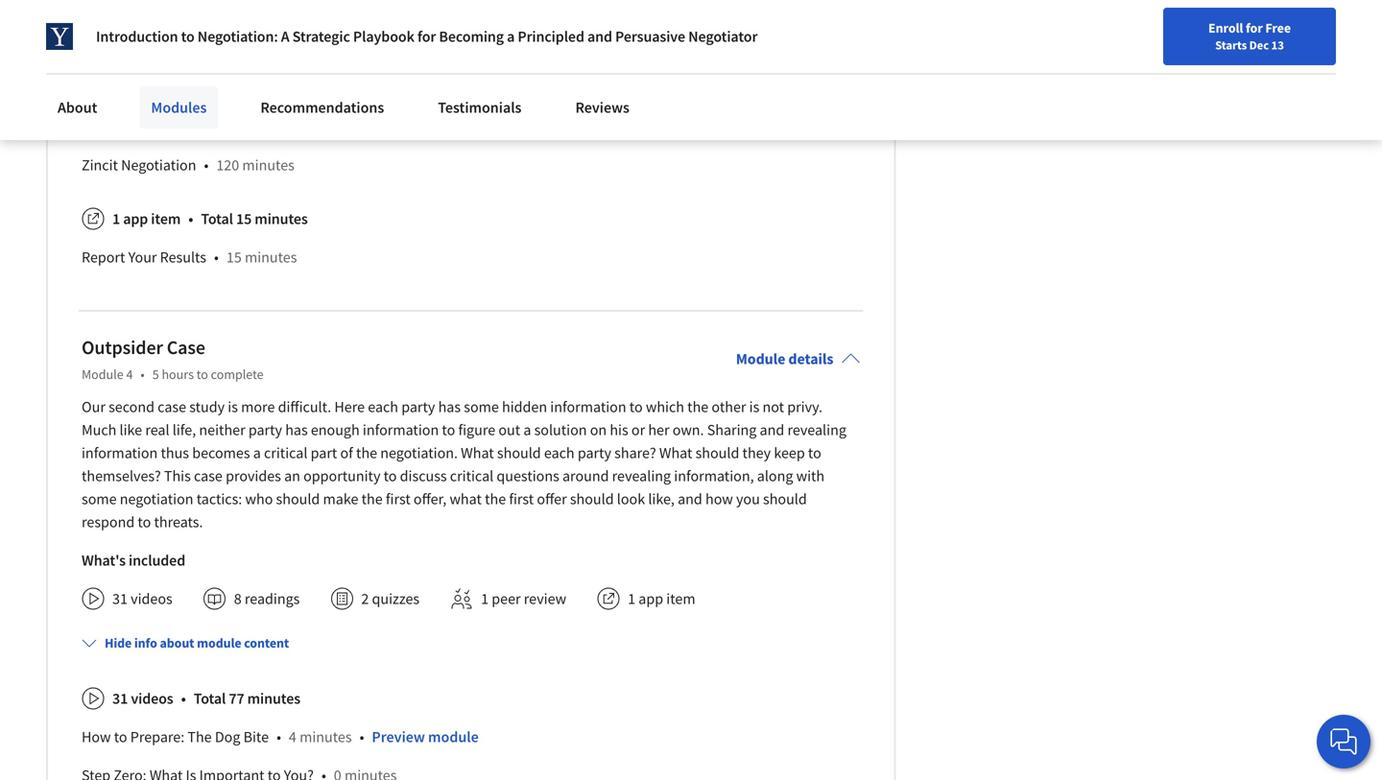 Task type: locate. For each thing, give the bounding box(es) containing it.
module inside outpsider case module 4 • 5 hours to complete
[[82, 366, 124, 383]]

15
[[236, 210, 252, 229], [226, 248, 242, 267]]

review for 1 peer review •
[[156, 117, 199, 137]]

0 vertical spatial each
[[368, 398, 398, 417]]

1 horizontal spatial critical
[[450, 467, 494, 486]]

4 right bite
[[289, 728, 297, 747]]

1 horizontal spatial 4
[[289, 728, 297, 747]]

30
[[195, 25, 210, 44], [162, 64, 178, 83]]

themselves?
[[82, 467, 161, 486]]

1 vertical spatial information
[[363, 421, 439, 440]]

0 vertical spatial has
[[438, 398, 461, 417]]

total left 77
[[194, 690, 226, 709]]

party down more
[[249, 421, 282, 440]]

the right what
[[485, 490, 506, 509]]

1
[[112, 117, 120, 137], [112, 210, 120, 229], [481, 590, 489, 609], [628, 590, 636, 609]]

3
[[167, 25, 175, 44]]

reviews
[[576, 98, 630, 117]]

4
[[126, 366, 133, 383], [289, 728, 297, 747]]

1 vertical spatial each
[[544, 444, 575, 463]]

zincit
[[82, 156, 118, 175]]

info about module content element
[[74, 619, 861, 781]]

2 horizontal spatial information
[[550, 398, 627, 417]]

0 vertical spatial 31
[[112, 590, 128, 609]]

and down not
[[760, 421, 785, 440]]

1 vertical spatial 15
[[226, 248, 242, 267]]

1 horizontal spatial review
[[524, 590, 567, 609]]

tactics:
[[197, 490, 242, 509]]

and right like,
[[678, 490, 703, 509]]

0 vertical spatial quiz
[[135, 25, 164, 44]]

for right playbook
[[418, 27, 436, 46]]

some up the figure
[[464, 398, 499, 417]]

total inside hide info about module content region
[[201, 210, 233, 229]]

• inside outpsider case module 4 • 5 hours to complete
[[141, 366, 145, 383]]

to right hours
[[197, 366, 208, 383]]

1 horizontal spatial is
[[750, 398, 760, 417]]

revealing
[[788, 421, 847, 440], [612, 467, 671, 486]]

results
[[160, 248, 206, 267]]

0 horizontal spatial revealing
[[612, 467, 671, 486]]

first
[[386, 490, 411, 509], [509, 490, 534, 509]]

hours
[[162, 366, 194, 383]]

peer
[[123, 117, 153, 137], [492, 590, 521, 609]]

each right here
[[368, 398, 398, 417]]

yale university image
[[46, 23, 73, 50]]

0 vertical spatial videos
[[131, 590, 173, 609]]

module
[[736, 350, 786, 369], [82, 366, 124, 383]]

0 vertical spatial and
[[588, 27, 612, 46]]

a right becoming
[[507, 27, 515, 46]]

thus
[[161, 444, 189, 463]]

1 horizontal spatial first
[[509, 490, 534, 509]]

study
[[189, 398, 225, 417]]

1 vertical spatial item
[[667, 590, 696, 609]]

what down the figure
[[461, 444, 494, 463]]

0 vertical spatial 15
[[236, 210, 252, 229]]

not
[[763, 398, 784, 417]]

playbook
[[353, 27, 415, 46]]

module up not
[[736, 350, 786, 369]]

2 first from the left
[[509, 490, 534, 509]]

4 left 5
[[126, 366, 133, 383]]

this
[[164, 467, 191, 486]]

quiz right new
[[113, 64, 142, 83]]

each down solution
[[544, 444, 575, 463]]

0 horizontal spatial app
[[123, 210, 148, 229]]

to inside info about module content element
[[114, 728, 127, 747]]

0 horizontal spatial party
[[249, 421, 282, 440]]

should up information,
[[696, 444, 740, 463]]

is left not
[[750, 398, 760, 417]]

party
[[402, 398, 435, 417], [249, 421, 282, 440], [578, 444, 612, 463]]

modules link
[[140, 86, 218, 129]]

case up tactics:
[[194, 467, 223, 486]]

• left preview
[[360, 728, 364, 747]]

has up the figure
[[438, 398, 461, 417]]

0 vertical spatial peer
[[123, 117, 153, 137]]

critical
[[264, 444, 308, 463], [450, 467, 494, 486]]

on
[[590, 421, 607, 440]]

2 what from the left
[[659, 444, 693, 463]]

31
[[112, 590, 128, 609], [112, 690, 128, 709]]

• left 120
[[204, 156, 209, 175]]

1 vertical spatial a
[[524, 421, 531, 440]]

2 vertical spatial a
[[253, 444, 261, 463]]

1 horizontal spatial module
[[428, 728, 479, 747]]

30 up the "modules"
[[162, 64, 178, 83]]

a
[[281, 27, 290, 46]]

1 vertical spatial videos
[[131, 690, 173, 709]]

0 vertical spatial revealing
[[788, 421, 847, 440]]

to up or
[[630, 398, 643, 417]]

figure
[[458, 421, 496, 440]]

1 horizontal spatial app
[[639, 590, 664, 609]]

some
[[464, 398, 499, 417], [82, 490, 117, 509]]

0 horizontal spatial has
[[285, 421, 308, 440]]

0 horizontal spatial 30
[[162, 64, 178, 83]]

0 horizontal spatial a
[[253, 444, 261, 463]]

1 vertical spatial module
[[428, 728, 479, 747]]

total for total 15 minutes
[[201, 210, 233, 229]]

hidden
[[502, 398, 547, 417]]

about
[[160, 635, 194, 652]]

1 horizontal spatial revealing
[[788, 421, 847, 440]]

1 app item
[[112, 210, 181, 229], [628, 590, 696, 609]]

information up on on the left of page
[[550, 398, 627, 417]]

a up provides
[[253, 444, 261, 463]]

0 horizontal spatial information
[[82, 444, 158, 463]]

1 vertical spatial 31
[[112, 690, 128, 709]]

information up negotiation.
[[363, 421, 439, 440]]

minutes
[[213, 25, 265, 44], [181, 64, 233, 83], [242, 156, 295, 175], [255, 210, 308, 229], [245, 248, 297, 267], [247, 690, 301, 709], [300, 728, 352, 747]]

for up "dec"
[[1246, 19, 1263, 36]]

should up the questions
[[497, 444, 541, 463]]

module
[[197, 635, 242, 652], [428, 728, 479, 747]]

0 vertical spatial item
[[151, 210, 181, 229]]

0 vertical spatial party
[[402, 398, 435, 417]]

critical up an
[[264, 444, 308, 463]]

app inside hide info about module content region
[[123, 210, 148, 229]]

to right 3 at the left top of the page
[[181, 27, 195, 46]]

1 horizontal spatial has
[[438, 398, 461, 417]]

31 videos inside info about module content element
[[112, 690, 173, 709]]

dec
[[1250, 37, 1269, 53]]

is left more
[[228, 398, 238, 417]]

total inside info about module content element
[[194, 690, 226, 709]]

the right make
[[362, 490, 383, 509]]

videos up prepare:
[[131, 690, 173, 709]]

information
[[550, 398, 627, 417], [363, 421, 439, 440], [82, 444, 158, 463]]

her
[[648, 421, 670, 440]]

first left offer,
[[386, 490, 411, 509]]

0 vertical spatial some
[[464, 398, 499, 417]]

an
[[284, 467, 300, 486]]

1 horizontal spatial and
[[678, 490, 703, 509]]

content
[[244, 635, 289, 652]]

has
[[438, 398, 461, 417], [285, 421, 308, 440]]

0 horizontal spatial and
[[588, 27, 612, 46]]

how
[[82, 728, 111, 747]]

0 horizontal spatial module
[[197, 635, 242, 652]]

party up negotiation.
[[402, 398, 435, 417]]

13
[[1272, 37, 1285, 53]]

0 vertical spatial critical
[[264, 444, 308, 463]]

0 horizontal spatial 1 app item
[[112, 210, 181, 229]]

1 vertical spatial review
[[524, 590, 567, 609]]

strategic
[[293, 27, 350, 46]]

case
[[158, 398, 186, 417], [194, 467, 223, 486]]

0 vertical spatial app
[[123, 210, 148, 229]]

1 horizontal spatial 30
[[195, 25, 210, 44]]

outpsider
[[82, 336, 163, 360]]

first down the questions
[[509, 490, 534, 509]]

• right 3 at the left top of the page
[[182, 25, 187, 44]]

review
[[156, 117, 199, 137], [524, 590, 567, 609]]

total up report your results • 15 minutes
[[201, 210, 233, 229]]

1 vertical spatial app
[[639, 590, 664, 609]]

negotiator
[[689, 27, 758, 46]]

1 horizontal spatial for
[[1246, 19, 1263, 36]]

videos inside info about module content element
[[131, 690, 173, 709]]

1 horizontal spatial information
[[363, 421, 439, 440]]

1 vertical spatial 31 videos
[[112, 690, 173, 709]]

• total 15 minutes
[[188, 210, 308, 229]]

persuasive
[[615, 27, 686, 46]]

quiz
[[135, 25, 164, 44], [113, 64, 142, 83]]

1 vertical spatial and
[[760, 421, 785, 440]]

• left 5
[[141, 366, 145, 383]]

recommendations link
[[249, 86, 396, 129]]

15 down 120
[[236, 210, 252, 229]]

2 videos from the top
[[131, 690, 173, 709]]

1 vertical spatial critical
[[450, 467, 494, 486]]

8
[[234, 590, 242, 609]]

1 vertical spatial peer
[[492, 590, 521, 609]]

0 horizontal spatial is
[[228, 398, 238, 417]]

1 vertical spatial 1 app item
[[628, 590, 696, 609]]

videos
[[131, 590, 173, 609], [131, 690, 173, 709]]

0 horizontal spatial peer
[[123, 117, 153, 137]]

module right about
[[197, 635, 242, 652]]

principled
[[518, 27, 585, 46]]

what down 'own.'
[[659, 444, 693, 463]]

0 vertical spatial 4
[[126, 366, 133, 383]]

0 horizontal spatial what
[[461, 444, 494, 463]]

0 horizontal spatial case
[[158, 398, 186, 417]]

• right bite
[[277, 728, 281, 747]]

1 horizontal spatial party
[[402, 398, 435, 417]]

• down introduction
[[150, 64, 155, 83]]

0 horizontal spatial review
[[156, 117, 199, 137]]

2 vertical spatial and
[[678, 490, 703, 509]]

31 down the hide
[[112, 690, 128, 709]]

module right preview
[[428, 728, 479, 747]]

0 horizontal spatial critical
[[264, 444, 308, 463]]

0 vertical spatial 1 app item
[[112, 210, 181, 229]]

15 down • total 15 minutes
[[226, 248, 242, 267]]

preview module link
[[372, 728, 479, 747]]

to right how
[[114, 728, 127, 747]]

videos down included
[[131, 590, 173, 609]]

about link
[[46, 86, 109, 129]]

2 horizontal spatial party
[[578, 444, 612, 463]]

part
[[311, 444, 337, 463]]

1 first from the left
[[386, 490, 411, 509]]

and right the principled
[[588, 27, 612, 46]]

for inside enroll for free starts dec 13
[[1246, 19, 1263, 36]]

1 horizontal spatial case
[[194, 467, 223, 486]]

the
[[188, 728, 212, 747]]

0 horizontal spatial first
[[386, 490, 411, 509]]

2 vertical spatial party
[[578, 444, 612, 463]]

2 31 from the top
[[112, 690, 128, 709]]

1 vertical spatial quiz
[[113, 64, 142, 83]]

info
[[134, 635, 157, 652]]

0 horizontal spatial item
[[151, 210, 181, 229]]

1 horizontal spatial what
[[659, 444, 693, 463]]

1 horizontal spatial a
[[507, 27, 515, 46]]

case up life,
[[158, 398, 186, 417]]

revealing down 'share?'
[[612, 467, 671, 486]]

look
[[617, 490, 645, 509]]

a
[[507, 27, 515, 46], [524, 421, 531, 440], [253, 444, 261, 463]]

1 horizontal spatial item
[[667, 590, 696, 609]]

a right out
[[524, 421, 531, 440]]

what's
[[82, 551, 126, 571]]

what
[[461, 444, 494, 463], [659, 444, 693, 463]]

1 vertical spatial 4
[[289, 728, 297, 747]]

has down difficult.
[[285, 421, 308, 440]]

31 videos up prepare:
[[112, 690, 173, 709]]

item inside hide info about module content region
[[151, 210, 181, 229]]

module down outpsider
[[82, 366, 124, 383]]

1 horizontal spatial some
[[464, 398, 499, 417]]

module details
[[736, 350, 834, 369]]

should down 'around'
[[570, 490, 614, 509]]

None search field
[[274, 12, 590, 50]]

critical up what
[[450, 467, 494, 486]]

2 horizontal spatial a
[[524, 421, 531, 440]]

0 horizontal spatial module
[[82, 366, 124, 383]]

hide info about module content region
[[82, 0, 861, 284]]

quiz for mastery
[[135, 25, 164, 44]]

review inside hide info about module content region
[[156, 117, 199, 137]]

1 vertical spatial 30
[[162, 64, 178, 83]]

2 31 videos from the top
[[112, 690, 173, 709]]

menu item
[[1016, 19, 1139, 82]]

they
[[743, 444, 771, 463]]

30 right 3 at the left top of the page
[[195, 25, 210, 44]]

2 is from the left
[[750, 398, 760, 417]]

0 vertical spatial 31 videos
[[112, 590, 173, 609]]

some up respond
[[82, 490, 117, 509]]

0 horizontal spatial some
[[82, 490, 117, 509]]

quiz left 3 at the left top of the page
[[135, 25, 164, 44]]

1 horizontal spatial 1 app item
[[628, 590, 696, 609]]

coursera image
[[23, 16, 145, 46]]

1 horizontal spatial peer
[[492, 590, 521, 609]]

revealing down privy.
[[788, 421, 847, 440]]

peer inside hide info about module content region
[[123, 117, 153, 137]]

0 horizontal spatial 4
[[126, 366, 133, 383]]

0 vertical spatial case
[[158, 398, 186, 417]]

party down on on the left of page
[[578, 444, 612, 463]]

31 down what's included
[[112, 590, 128, 609]]

like
[[120, 421, 142, 440]]

0 vertical spatial review
[[156, 117, 199, 137]]

• up prepare:
[[181, 690, 186, 709]]

information up the "themselves?"
[[82, 444, 158, 463]]

enroll for free starts dec 13
[[1209, 19, 1291, 53]]

1 vertical spatial total
[[194, 690, 226, 709]]

• up report your results • 15 minutes
[[188, 210, 193, 229]]

31 videos down what's included
[[112, 590, 173, 609]]

1 vertical spatial some
[[82, 490, 117, 509]]



Task type: vqa. For each thing, say whether or not it's contained in the screenshot.
geared
no



Task type: describe. For each thing, give the bounding box(es) containing it.
quizzes
[[372, 590, 420, 609]]

4 inside info about module content element
[[289, 728, 297, 747]]

negotiation
[[120, 490, 193, 509]]

hide
[[105, 635, 132, 652]]

1 horizontal spatial module
[[736, 350, 786, 369]]

5
[[152, 366, 159, 383]]

what
[[450, 490, 482, 509]]

review for 1 peer review
[[524, 590, 567, 609]]

prepare:
[[130, 728, 185, 747]]

2 vertical spatial information
[[82, 444, 158, 463]]

to down negotiation
[[138, 513, 151, 532]]

questions
[[497, 467, 560, 486]]

here
[[334, 398, 365, 417]]

77
[[229, 690, 244, 709]]

0 vertical spatial 30
[[195, 25, 210, 44]]

1 horizontal spatial each
[[544, 444, 575, 463]]

which
[[646, 398, 685, 417]]

what's included
[[82, 551, 185, 571]]

information,
[[674, 467, 754, 486]]

to up with
[[808, 444, 822, 463]]

of
[[340, 444, 353, 463]]

quiz for new
[[113, 64, 142, 83]]

share?
[[615, 444, 656, 463]]

hide info about module content button
[[74, 626, 297, 661]]

chat with us image
[[1329, 727, 1360, 758]]

to inside outpsider case module 4 • 5 hours to complete
[[197, 366, 208, 383]]

1 vertical spatial revealing
[[612, 467, 671, 486]]

readings
[[245, 590, 300, 609]]

the up 'own.'
[[688, 398, 709, 417]]

module inside dropdown button
[[197, 635, 242, 652]]

his
[[610, 421, 629, 440]]

report
[[82, 248, 125, 267]]

mastery
[[82, 25, 132, 44]]

report your results • 15 minutes
[[82, 248, 297, 267]]

how
[[706, 490, 733, 509]]

testimonials link
[[427, 86, 533, 129]]

1 vertical spatial has
[[285, 421, 308, 440]]

peer for 1 peer review •
[[123, 117, 153, 137]]

1 what from the left
[[461, 444, 494, 463]]

1 videos from the top
[[131, 590, 173, 609]]

provides
[[226, 467, 281, 486]]

bite
[[243, 728, 269, 747]]

zincit negotiation • 120 minutes
[[82, 156, 295, 175]]

recommendations
[[261, 98, 384, 117]]

negotiation.
[[380, 444, 458, 463]]

0 vertical spatial information
[[550, 398, 627, 417]]

real
[[145, 421, 170, 440]]

modules
[[151, 98, 207, 117]]

1 vertical spatial party
[[249, 421, 282, 440]]

sharing
[[707, 421, 757, 440]]

or
[[632, 421, 645, 440]]

to left discuss at bottom left
[[384, 467, 397, 486]]

along
[[757, 467, 793, 486]]

0 horizontal spatial each
[[368, 398, 398, 417]]

should down an
[[276, 490, 320, 509]]

free
[[1266, 19, 1291, 36]]

• total 77 minutes
[[181, 690, 301, 709]]

hide info about module content
[[105, 635, 289, 652]]

1 31 from the top
[[112, 590, 128, 609]]

enroll
[[1209, 19, 1244, 36]]

difficult.
[[278, 398, 331, 417]]

with
[[797, 467, 825, 486]]

details
[[789, 350, 834, 369]]

1 app item inside hide info about module content region
[[112, 210, 181, 229]]

case
[[167, 336, 205, 360]]

0 horizontal spatial for
[[418, 27, 436, 46]]

dog
[[215, 728, 240, 747]]

the right of
[[356, 444, 377, 463]]

120
[[216, 156, 239, 175]]

new
[[82, 64, 110, 83]]

negotiation:
[[198, 27, 278, 46]]

opportunity
[[303, 467, 381, 486]]

testimonials
[[438, 98, 522, 117]]

• up zincit negotiation • 120 minutes
[[207, 117, 212, 137]]

our
[[82, 398, 106, 417]]

total for total 77 minutes
[[194, 690, 226, 709]]

0 vertical spatial a
[[507, 27, 515, 46]]

respond
[[82, 513, 135, 532]]

our second case study is more difficult. here each party has some hidden information to which the other is not privy. much like real life, neither party has enough information to figure out a solution on his or her own. sharing and revealing information thus becomes a critical part of the negotiation. what should each party share? what should they keep to themselves? this case provides an opportunity to discuss critical questions around revealing information, along with some negotiation tactics: who should make the first offer, what the first offer should look like, and how you should respond to threats.
[[82, 398, 847, 532]]

31 inside info about module content element
[[112, 690, 128, 709]]

mastery quiz 3 • 30 minutes
[[82, 25, 265, 44]]

second
[[109, 398, 155, 417]]

solution
[[534, 421, 587, 440]]

4 inside outpsider case module 4 • 5 hours to complete
[[126, 366, 133, 383]]

other
[[712, 398, 746, 417]]

preview
[[372, 728, 425, 747]]

1 31 videos from the top
[[112, 590, 173, 609]]

reviews link
[[564, 86, 641, 129]]

outpsider case module 4 • 5 hours to complete
[[82, 336, 264, 383]]

more
[[241, 398, 275, 417]]

2 horizontal spatial and
[[760, 421, 785, 440]]

much
[[82, 421, 117, 440]]

1 is from the left
[[228, 398, 238, 417]]

becoming
[[439, 27, 504, 46]]

complete
[[211, 366, 264, 383]]

to left the figure
[[442, 421, 455, 440]]

like,
[[648, 490, 675, 509]]

discuss
[[400, 467, 447, 486]]

neither
[[199, 421, 245, 440]]

offer
[[537, 490, 567, 509]]

2 quizzes
[[361, 590, 420, 609]]

1 vertical spatial case
[[194, 467, 223, 486]]

8 readings
[[234, 590, 300, 609]]

out
[[499, 421, 521, 440]]

life,
[[173, 421, 196, 440]]

you
[[736, 490, 760, 509]]

new quiz • 30 minutes
[[82, 64, 233, 83]]

peer for 1 peer review
[[492, 590, 521, 609]]

show notifications image
[[1159, 24, 1182, 47]]

negotiation
[[121, 156, 196, 175]]

introduction
[[96, 27, 178, 46]]

included
[[129, 551, 185, 571]]

threats.
[[154, 513, 203, 532]]

• right results
[[214, 248, 219, 267]]

should down along
[[763, 490, 807, 509]]

becomes
[[192, 444, 250, 463]]

who
[[245, 490, 273, 509]]



